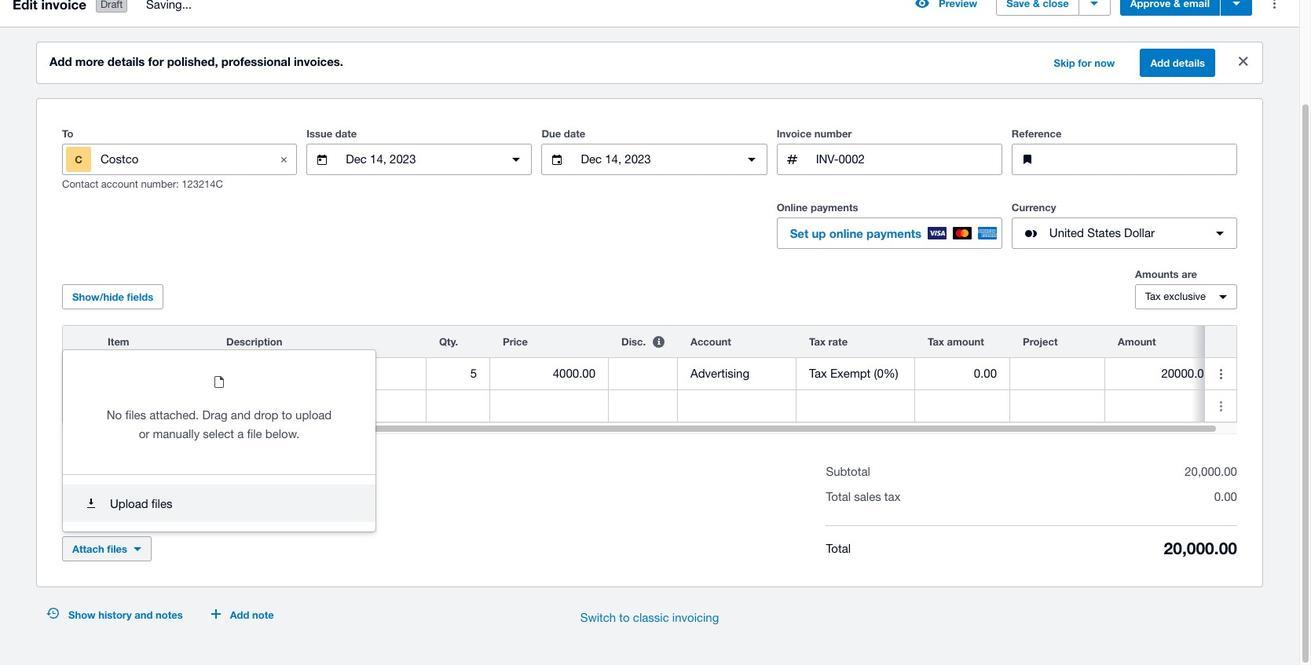 Task type: locate. For each thing, give the bounding box(es) containing it.
dollar
[[1125, 226, 1155, 240]]

costco
[[101, 152, 139, 166]]

more line item options image
[[1205, 358, 1237, 390], [1205, 391, 1237, 422]]

tax
[[885, 490, 901, 504]]

for left the polished,
[[148, 54, 164, 68]]

date right "due"
[[564, 127, 586, 140]]

total for total
[[826, 542, 851, 555]]

0 vertical spatial 0.00
[[974, 367, 997, 380]]

0 horizontal spatial 0.00
[[974, 367, 997, 380]]

1 none field from the left
[[678, 358, 796, 390]]

payments up online
[[811, 201, 859, 214]]

show/hide fields
[[72, 291, 153, 303]]

number:
[[141, 178, 179, 190]]

no files attached.     drag and drop to upload or manually select a file below.
[[107, 409, 332, 441]]

none field project-autocompleter
[[1011, 358, 1105, 390]]

2 horizontal spatial add
[[1151, 57, 1170, 69]]

states
[[1088, 226, 1121, 240]]

invoicing
[[673, 611, 719, 625]]

2 none field from the left
[[797, 358, 915, 390]]

skip for now
[[1054, 57, 1115, 69]]

add right now
[[1151, 57, 1170, 69]]

add left more
[[50, 54, 72, 68]]

price
[[503, 336, 528, 348]]

files inside popup button
[[107, 543, 127, 556]]

1 horizontal spatial 0.00
[[1215, 490, 1238, 504]]

due date
[[542, 127, 586, 140]]

0 vertical spatial total
[[826, 490, 851, 504]]

0 horizontal spatial add
[[50, 54, 72, 68]]

2 horizontal spatial none field
[[1011, 358, 1105, 390]]

currency
[[1012, 201, 1056, 214]]

total sales tax
[[826, 490, 901, 504]]

and
[[231, 409, 251, 422], [135, 609, 153, 622]]

Account text field
[[678, 359, 796, 389]]

0 vertical spatial files
[[125, 409, 146, 422]]

1 more line item options image from the top
[[1205, 358, 1237, 390]]

and up a
[[231, 409, 251, 422]]

3 none field from the left
[[1011, 358, 1105, 390]]

1 quantity field from the top
[[427, 359, 490, 389]]

description
[[226, 336, 282, 348]]

0 horizontal spatial payments
[[811, 201, 859, 214]]

1 vertical spatial and
[[135, 609, 153, 622]]

classic
[[633, 611, 669, 625]]

tax rate
[[809, 336, 848, 348]]

tax
[[1146, 291, 1161, 303], [809, 336, 826, 348], [928, 336, 944, 348]]

tax exclusive button
[[1135, 285, 1238, 310]]

Due date text field
[[579, 145, 730, 175]]

none field "account"
[[678, 358, 796, 390]]

switch to classic invoicing button
[[568, 603, 732, 634]]

payments inside popup button
[[867, 226, 922, 241]]

1 horizontal spatial none field
[[797, 358, 915, 390]]

tax inside the tax exclusive popup button
[[1146, 291, 1161, 303]]

0 vertical spatial price field
[[490, 359, 608, 389]]

2 vertical spatial files
[[107, 543, 127, 556]]

2 date from the left
[[564, 127, 586, 140]]

for inside button
[[1078, 57, 1092, 69]]

total
[[826, 490, 851, 504], [826, 542, 851, 555]]

more information on discount image
[[643, 326, 674, 358]]

file
[[247, 428, 262, 441]]

payments
[[811, 201, 859, 214], [867, 226, 922, 241]]

for left now
[[1078, 57, 1092, 69]]

add for add details
[[1151, 57, 1170, 69]]

group
[[63, 351, 376, 532]]

item
[[108, 336, 129, 348]]

and left notes
[[135, 609, 153, 622]]

1 horizontal spatial and
[[231, 409, 251, 422]]

to right switch
[[619, 611, 630, 625]]

1 vertical spatial files
[[151, 497, 172, 511]]

2 horizontal spatial tax
[[1146, 291, 1161, 303]]

payments right online
[[867, 226, 922, 241]]

2 total from the top
[[826, 542, 851, 555]]

to
[[282, 409, 292, 422], [619, 611, 630, 625]]

1 horizontal spatial to
[[619, 611, 630, 625]]

0 horizontal spatial for
[[148, 54, 164, 68]]

show history and notes
[[68, 609, 183, 622]]

0 horizontal spatial none field
[[678, 358, 796, 390]]

to up 'below.'
[[282, 409, 292, 422]]

drop
[[254, 409, 278, 422]]

0.00
[[974, 367, 997, 380], [1215, 490, 1238, 504]]

1 horizontal spatial date
[[564, 127, 586, 140]]

1 vertical spatial payments
[[867, 226, 922, 241]]

contact
[[62, 178, 98, 190]]

1 total from the top
[[826, 490, 851, 504]]

files for no
[[125, 409, 146, 422]]

tax down the amounts
[[1146, 291, 1161, 303]]

switch
[[580, 611, 616, 625]]

0 horizontal spatial and
[[135, 609, 153, 622]]

Price field
[[490, 359, 608, 389], [490, 391, 608, 421]]

1 horizontal spatial for
[[1078, 57, 1092, 69]]

Description text field
[[214, 391, 426, 421]]

now
[[1095, 57, 1115, 69]]

0 vertical spatial to
[[282, 409, 292, 422]]

Amount field
[[1106, 359, 1223, 389], [1106, 391, 1223, 421]]

up
[[812, 226, 826, 241]]

for
[[148, 54, 164, 68], [1078, 57, 1092, 69]]

and inside no files attached.     drag and drop to upload or manually select a file below.
[[231, 409, 251, 422]]

1 vertical spatial price field
[[490, 391, 608, 421]]

upload files button
[[63, 485, 376, 523]]

details
[[108, 54, 145, 68], [1173, 57, 1205, 69]]

and inside button
[[135, 609, 153, 622]]

0 horizontal spatial tax
[[809, 336, 826, 348]]

drag
[[202, 409, 228, 422]]

details right more
[[108, 54, 145, 68]]

fields
[[127, 291, 153, 303]]

none field down project
[[1011, 358, 1105, 390]]

none field tax rate
[[797, 358, 915, 390]]

0 horizontal spatial date
[[335, 127, 357, 140]]

files for attach
[[107, 543, 127, 556]]

0 vertical spatial and
[[231, 409, 251, 422]]

or
[[139, 428, 149, 441]]

1 date from the left
[[335, 127, 357, 140]]

files inside button
[[151, 497, 172, 511]]

attach
[[72, 543, 104, 556]]

tax left amount
[[928, 336, 944, 348]]

1 horizontal spatial tax
[[928, 336, 944, 348]]

tax for tax rate
[[809, 336, 826, 348]]

tax left rate
[[809, 336, 826, 348]]

0 horizontal spatial details
[[108, 54, 145, 68]]

Quantity field
[[427, 359, 490, 389], [427, 391, 490, 421]]

add
[[50, 54, 72, 68], [1151, 57, 1170, 69], [230, 609, 249, 622]]

0 vertical spatial more line item options image
[[1205, 358, 1237, 390]]

amounts
[[1135, 268, 1179, 281]]

0 vertical spatial payments
[[811, 201, 859, 214]]

upload
[[296, 409, 332, 422]]

1 horizontal spatial payments
[[867, 226, 922, 241]]

date right issue
[[335, 127, 357, 140]]

files inside no files attached.     drag and drop to upload or manually select a file below.
[[125, 409, 146, 422]]

files up or
[[125, 409, 146, 422]]

1 vertical spatial to
[[619, 611, 630, 625]]

1 vertical spatial more line item options image
[[1205, 391, 1237, 422]]

invoice number
[[777, 127, 852, 140]]

exclusive
[[1164, 291, 1206, 303]]

details left close icon
[[1173, 57, 1205, 69]]

date
[[335, 127, 357, 140], [564, 127, 586, 140]]

total for total sales tax
[[826, 490, 851, 504]]

20,000.00
[[1185, 465, 1238, 479], [1164, 539, 1238, 559]]

files right upload on the bottom of page
[[151, 497, 172, 511]]

online
[[829, 226, 864, 241]]

Invoice number text field
[[815, 145, 1002, 175]]

2 amount field from the top
[[1106, 391, 1223, 421]]

1 vertical spatial total
[[826, 542, 851, 555]]

more invoice options image
[[1259, 0, 1290, 19]]

total down total sales tax
[[826, 542, 851, 555]]

1 vertical spatial 0.00
[[1215, 490, 1238, 504]]

1 vertical spatial quantity field
[[427, 391, 490, 421]]

none field down account
[[678, 358, 796, 390]]

project
[[1023, 336, 1058, 348]]

add left note at the left of page
[[230, 609, 249, 622]]

None field
[[678, 358, 796, 390], [797, 358, 915, 390], [1011, 358, 1105, 390]]

0 horizontal spatial to
[[282, 409, 292, 422]]

tax exclusive
[[1146, 291, 1206, 303]]

Tax rate text field
[[797, 359, 915, 389]]

1 vertical spatial amount field
[[1106, 391, 1223, 421]]

total down subtotal
[[826, 490, 851, 504]]

0 vertical spatial amount field
[[1106, 359, 1223, 389]]

files right attach
[[107, 543, 127, 556]]

1 horizontal spatial add
[[230, 609, 249, 622]]

none field down rate
[[797, 358, 915, 390]]

more date options image
[[501, 144, 532, 175]]

1 horizontal spatial details
[[1173, 57, 1205, 69]]

close image
[[268, 144, 300, 175]]

issue
[[307, 127, 333, 140]]

0 vertical spatial quantity field
[[427, 359, 490, 389]]



Task type: describe. For each thing, give the bounding box(es) containing it.
add for add more details for polished, professional invoices.
[[50, 54, 72, 68]]

Issue date text field
[[344, 145, 495, 175]]

skip for now button
[[1045, 50, 1125, 76]]

Discount field
[[609, 359, 677, 389]]

close image
[[1228, 46, 1260, 77]]

skip
[[1054, 57, 1075, 69]]

2 more line item options image from the top
[[1205, 391, 1237, 422]]

rate
[[829, 336, 848, 348]]

issue date
[[307, 127, 357, 140]]

date for issue date
[[335, 127, 357, 140]]

2 quantity field from the top
[[427, 391, 490, 421]]

are
[[1182, 268, 1197, 281]]

date for due date
[[564, 127, 586, 140]]

online payments
[[777, 201, 859, 214]]

online
[[777, 201, 808, 214]]

attach files
[[72, 543, 127, 556]]

tax amount
[[928, 336, 984, 348]]

details inside button
[[1173, 57, 1205, 69]]

add details button
[[1141, 49, 1216, 77]]

tax for tax exclusive
[[1146, 291, 1161, 303]]

upload
[[110, 497, 148, 511]]

professional
[[221, 54, 291, 68]]

attached.
[[149, 409, 199, 422]]

more line item options element
[[1205, 326, 1237, 358]]

add note button
[[202, 603, 284, 628]]

due
[[542, 127, 561, 140]]

account
[[101, 178, 138, 190]]

set up online payments
[[790, 226, 922, 241]]

to
[[62, 127, 73, 140]]

contact account number: 123214c
[[62, 178, 223, 190]]

group containing no files attached.     drag and drop to upload or manually select a file below.
[[63, 351, 376, 532]]

files for upload
[[151, 497, 172, 511]]

a
[[237, 428, 244, 441]]

c
[[75, 153, 82, 166]]

tax for tax amount
[[928, 336, 944, 348]]

1 vertical spatial 20,000.00
[[1164, 539, 1238, 559]]

subtotal
[[826, 465, 870, 479]]

set
[[790, 226, 809, 241]]

set up online payments button
[[777, 218, 1002, 249]]

add more details for polished, professional invoices. status
[[37, 43, 1263, 83]]

disc.
[[622, 336, 646, 348]]

upload files
[[110, 497, 172, 511]]

add for add note
[[230, 609, 249, 622]]

select
[[203, 428, 234, 441]]

1 amount field from the top
[[1106, 359, 1223, 389]]

no
[[107, 409, 122, 422]]

amounts are
[[1135, 268, 1197, 281]]

show/hide fields button
[[62, 285, 164, 310]]

show history and notes button
[[37, 603, 192, 628]]

to inside no files attached.     drag and drop to upload or manually select a file below.
[[282, 409, 292, 422]]

united states dollar
[[1050, 226, 1155, 240]]

to inside 'button'
[[619, 611, 630, 625]]

0 vertical spatial 20,000.00
[[1185, 465, 1238, 479]]

amount
[[947, 336, 984, 348]]

note
[[252, 609, 274, 622]]

qty.
[[439, 336, 458, 348]]

united states dollar button
[[1012, 218, 1238, 249]]

1 price field from the top
[[490, 359, 608, 389]]

switch to classic invoicing
[[580, 611, 719, 625]]

invoice number element
[[777, 144, 1002, 175]]

reference
[[1012, 127, 1062, 140]]

united
[[1050, 226, 1084, 240]]

show/hide
[[72, 291, 124, 303]]

more date options image
[[736, 144, 767, 175]]

polished,
[[167, 54, 218, 68]]

history
[[98, 609, 132, 622]]

invoices.
[[294, 54, 343, 68]]

manually
[[153, 428, 200, 441]]

amount
[[1118, 336, 1156, 348]]

add note
[[230, 609, 274, 622]]

sales
[[854, 490, 881, 504]]

number
[[815, 127, 852, 140]]

invoice line item list element
[[62, 325, 1256, 423]]

123214c
[[182, 178, 223, 190]]

below.
[[265, 428, 300, 441]]

Description text field
[[214, 359, 426, 389]]

2 price field from the top
[[490, 391, 608, 421]]

more
[[75, 54, 104, 68]]

Reference text field
[[1050, 145, 1237, 175]]

0.00 inside invoice line item list element
[[974, 367, 997, 380]]

notes
[[156, 609, 183, 622]]

show
[[68, 609, 96, 622]]

attach files button
[[62, 537, 152, 562]]

invoice
[[777, 127, 812, 140]]

add more details for polished, professional invoices.
[[50, 54, 343, 68]]

project-autocompleter text field
[[1011, 359, 1105, 389]]

add details
[[1151, 57, 1205, 69]]

account
[[691, 336, 731, 348]]



Task type: vqa. For each thing, say whether or not it's contained in the screenshot.
Cancel button
no



